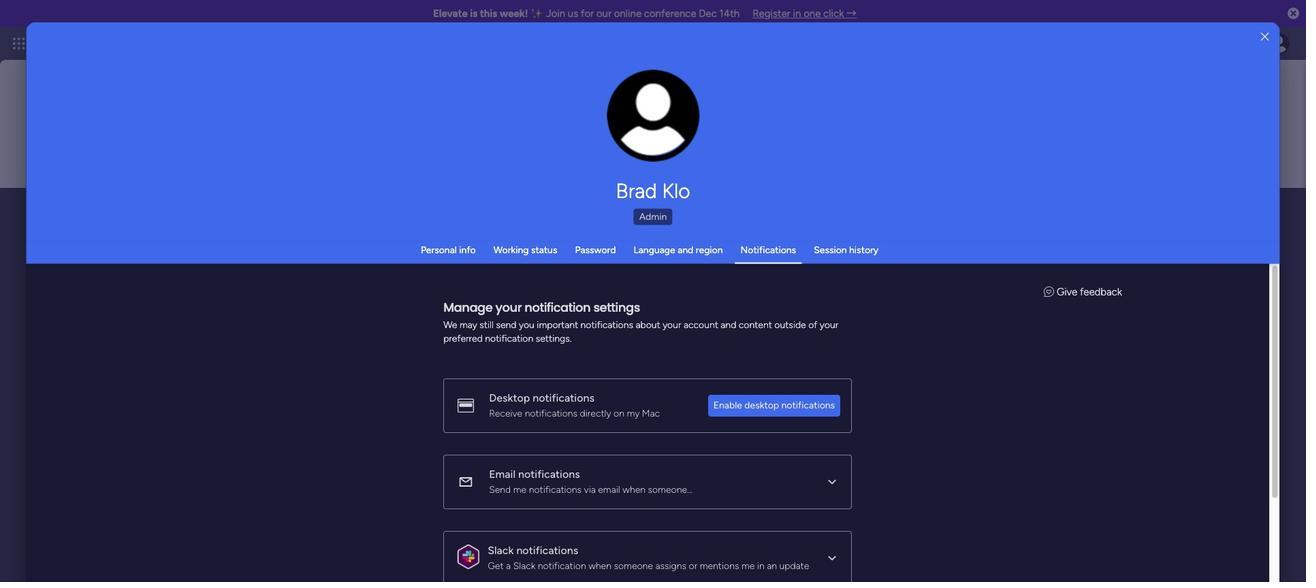 Task type: vqa. For each thing, say whether or not it's contained in the screenshot.
Invite Members image
no



Task type: describe. For each thing, give the bounding box(es) containing it.
password
[[575, 244, 616, 255]]

one
[[804, 7, 821, 20]]

history
[[849, 244, 879, 255]]

profile
[[657, 123, 682, 133]]

change
[[625, 123, 655, 133]]

assigns
[[656, 560, 687, 572]]

language and region
[[634, 244, 723, 255]]

personal info link
[[421, 244, 476, 255]]

personal
[[421, 244, 457, 255]]

1 vertical spatial slack
[[513, 560, 536, 572]]

working status link
[[493, 244, 557, 255]]

brad klo image
[[1268, 33, 1290, 54]]

on
[[614, 408, 625, 419]]

someone...
[[648, 484, 693, 495]]

get
[[488, 560, 504, 572]]

session history link
[[814, 244, 879, 255]]

settings
[[594, 299, 640, 316]]

change profile picture
[[625, 123, 682, 145]]

picture
[[640, 135, 667, 145]]

0 horizontal spatial and
[[678, 244, 693, 255]]

an
[[767, 560, 777, 572]]

send
[[496, 319, 517, 331]]

email
[[489, 468, 516, 480]]

mac
[[642, 408, 660, 419]]

give
[[1057, 285, 1078, 298]]

notifications inside button
[[782, 399, 835, 411]]

is
[[470, 7, 478, 20]]

online
[[614, 7, 642, 20]]

desktop
[[745, 399, 779, 411]]

a
[[506, 560, 511, 572]]

desktop notifications receive notifications directly on my mac
[[489, 391, 660, 419]]

notifications inside manage your notification settings we may still send you important notifications about your account and content outside of your preferred notification settings.
[[581, 319, 634, 331]]

0 horizontal spatial your
[[496, 299, 522, 316]]

1 vertical spatial notification
[[485, 333, 534, 344]]

2 horizontal spatial your
[[820, 319, 839, 331]]

when inside slack notifications get a slack notification when someone assigns or mentions me in an update
[[589, 560, 612, 572]]

status
[[531, 244, 557, 255]]

week!
[[500, 7, 528, 20]]

dec
[[699, 7, 717, 20]]

content
[[739, 319, 772, 331]]

v2 user feedback image
[[1044, 285, 1054, 298]]

conference
[[644, 7, 696, 20]]

manage your notification settings we may still send you important notifications about your account and content outside of your preferred notification settings.
[[444, 299, 839, 344]]

notifications
[[741, 244, 796, 255]]

settings.
[[536, 333, 572, 344]]

join
[[546, 7, 565, 20]]

working status
[[493, 244, 557, 255]]

still
[[480, 319, 494, 331]]

of
[[809, 319, 818, 331]]

this
[[480, 7, 497, 20]]

info
[[459, 244, 476, 255]]

0 vertical spatial in
[[793, 7, 801, 20]]

send
[[489, 484, 511, 495]]

1 image
[[1107, 28, 1120, 43]]



Task type: locate. For each thing, give the bounding box(es) containing it.
0 horizontal spatial in
[[757, 560, 765, 572]]

desktop
[[489, 391, 530, 404]]

1 vertical spatial and
[[721, 319, 737, 331]]

preferred
[[444, 333, 483, 344]]

register
[[753, 7, 791, 20]]

notifications
[[581, 319, 634, 331], [533, 391, 595, 404], [782, 399, 835, 411], [525, 408, 578, 419], [518, 468, 580, 480], [529, 484, 582, 495], [517, 544, 579, 557]]

0 vertical spatial and
[[678, 244, 693, 255]]

when inside email notifications send me notifications via email when someone...
[[623, 484, 646, 495]]

1 horizontal spatial me
[[742, 560, 755, 572]]

in
[[793, 7, 801, 20], [757, 560, 765, 572]]

0 horizontal spatial when
[[589, 560, 612, 572]]

session
[[814, 244, 847, 255]]

brad klo button
[[466, 178, 840, 203]]

in left an
[[757, 560, 765, 572]]

we
[[444, 319, 458, 331]]

account
[[684, 319, 719, 331]]

feedback
[[1080, 285, 1122, 298]]

in left one
[[793, 7, 801, 20]]

me
[[514, 484, 527, 495], [742, 560, 755, 572]]

notification
[[525, 299, 591, 316], [485, 333, 534, 344], [538, 560, 586, 572]]

your up send
[[496, 299, 522, 316]]

via
[[584, 484, 596, 495]]

14th
[[720, 7, 740, 20]]

about
[[636, 319, 661, 331]]

0 vertical spatial me
[[514, 484, 527, 495]]

None field
[[156, 194, 1251, 223]]

2 vertical spatial notification
[[538, 560, 586, 572]]

0 vertical spatial notification
[[525, 299, 591, 316]]

klo
[[662, 178, 690, 203]]

0 vertical spatial slack
[[488, 544, 514, 557]]

your
[[496, 299, 522, 316], [663, 319, 682, 331], [820, 319, 839, 331]]

when left someone
[[589, 560, 612, 572]]

when
[[623, 484, 646, 495], [589, 560, 612, 572]]

and left content
[[721, 319, 737, 331]]

me left an
[[742, 560, 755, 572]]

our
[[596, 7, 612, 20]]

admin
[[639, 210, 667, 222]]

change profile picture button
[[607, 69, 700, 162]]

mentions
[[700, 560, 739, 572]]

notifications inside slack notifications get a slack notification when someone assigns or mentions me in an update
[[517, 544, 579, 557]]

give feedback link
[[1044, 285, 1122, 298]]

directly
[[580, 408, 612, 419]]

and left region
[[678, 244, 693, 255]]

0 horizontal spatial me
[[514, 484, 527, 495]]

me right send
[[514, 484, 527, 495]]

email notifications send me notifications via email when someone...
[[489, 468, 693, 495]]

1 horizontal spatial when
[[623, 484, 646, 495]]

us
[[568, 7, 578, 20]]

receive
[[489, 408, 523, 419]]

when right email
[[623, 484, 646, 495]]

personal info
[[421, 244, 476, 255]]

give feedback
[[1057, 285, 1122, 298]]

1 horizontal spatial your
[[663, 319, 682, 331]]

brad
[[616, 178, 657, 203]]

working
[[493, 244, 529, 255]]

slack up the get
[[488, 544, 514, 557]]

enable
[[714, 399, 742, 411]]

✨
[[531, 7, 544, 20]]

important
[[537, 319, 578, 331]]

notification inside slack notifications get a slack notification when someone assigns or mentions me in an update
[[538, 560, 586, 572]]

region
[[696, 244, 723, 255]]

close image
[[1261, 32, 1269, 42]]

and inside manage your notification settings we may still send you important notifications about your account and content outside of your preferred notification settings.
[[721, 319, 737, 331]]

someone
[[614, 560, 653, 572]]

1 horizontal spatial and
[[721, 319, 737, 331]]

notification right a
[[538, 560, 586, 572]]

0 vertical spatial when
[[623, 484, 646, 495]]

email
[[598, 484, 620, 495]]

1 vertical spatial when
[[589, 560, 612, 572]]

outside
[[775, 319, 806, 331]]

may
[[460, 319, 478, 331]]

enable desktop notifications
[[714, 399, 835, 411]]

elevate
[[433, 7, 468, 20]]

password link
[[575, 244, 616, 255]]

me inside email notifications send me notifications via email when someone...
[[514, 484, 527, 495]]

notification up important
[[525, 299, 591, 316]]

notifications link
[[741, 244, 796, 255]]

1 vertical spatial me
[[742, 560, 755, 572]]

1 vertical spatial in
[[757, 560, 765, 572]]

notification down send
[[485, 333, 534, 344]]

session history
[[814, 244, 879, 255]]

or
[[689, 560, 698, 572]]

my
[[627, 408, 640, 419]]

your right of
[[820, 319, 839, 331]]

me inside slack notifications get a slack notification when someone assigns or mentions me in an update
[[742, 560, 755, 572]]

slack notifications get a slack notification when someone assigns or mentions me in an update
[[488, 544, 810, 572]]

select product image
[[12, 37, 26, 50]]

update
[[780, 560, 810, 572]]

register in one click →
[[753, 7, 857, 20]]

click
[[823, 7, 844, 20]]

your right about
[[663, 319, 682, 331]]

language
[[634, 244, 675, 255]]

1 horizontal spatial in
[[793, 7, 801, 20]]

for
[[581, 7, 594, 20]]

you
[[519, 319, 535, 331]]

in inside slack notifications get a slack notification when someone assigns or mentions me in an update
[[757, 560, 765, 572]]

slack right a
[[513, 560, 536, 572]]

language and region link
[[634, 244, 723, 255]]

slack
[[488, 544, 514, 557], [513, 560, 536, 572]]

enable desktop notifications button
[[708, 395, 841, 416]]

brad klo
[[616, 178, 690, 203]]

and
[[678, 244, 693, 255], [721, 319, 737, 331]]

→
[[847, 7, 857, 20]]

register in one click → link
[[753, 7, 857, 20]]

manage
[[444, 299, 493, 316]]

elevate is this week! ✨ join us for our online conference dec 14th
[[433, 7, 740, 20]]



